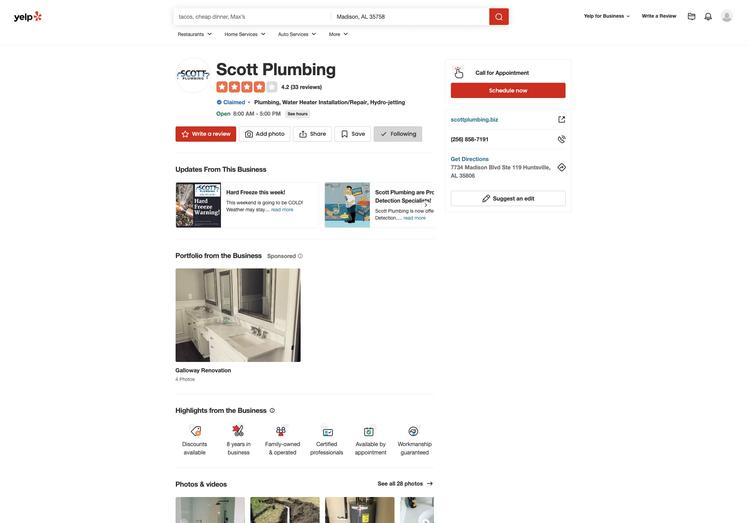 Task type: locate. For each thing, give the bounding box(es) containing it.
business inside yelp for business button
[[604, 13, 625, 19]]

home services link
[[219, 25, 273, 45]]

1 previous image from the top
[[180, 201, 188, 209]]

discounts available
[[182, 441, 207, 456]]

24 chevron down v2 image right the restaurants
[[206, 30, 214, 38]]

(33 reviews) link
[[291, 84, 322, 90]]

2 24 chevron down v2 image from the left
[[342, 30, 350, 38]]

photos
[[180, 377, 195, 382], [176, 480, 198, 489]]

photos left videos
[[176, 480, 198, 489]]

0 vertical spatial read more
[[272, 207, 294, 213]]

see inside photos & videos element
[[378, 481, 388, 487]]

sponsored
[[268, 253, 296, 259]]

updates
[[176, 165, 202, 173]]

bjord u. image
[[722, 9, 734, 22]]

see for see all 28 photos
[[378, 481, 388, 487]]

this weekend is going to be cold! weather may stay…
[[227, 200, 303, 213]]

this up the 'weather'
[[227, 200, 236, 206]]

Find text field
[[179, 13, 326, 20]]

from inside "element"
[[205, 251, 219, 260]]

from
[[205, 251, 219, 260], [209, 406, 224, 415]]

24 save outline v2 image
[[341, 130, 349, 138]]

available_by_appointment image
[[364, 423, 378, 437]]

updates from this business
[[176, 165, 267, 173]]

1 vertical spatial a
[[208, 130, 212, 138]]

family_owned_operated image
[[276, 423, 290, 437]]

0 vertical spatial is
[[258, 200, 261, 206]]

1 vertical spatial this
[[227, 200, 236, 206]]

1 none field from the left
[[179, 13, 326, 20]]

for inside button
[[596, 13, 602, 19]]

this inside this weekend is going to be cold! weather may stay…
[[227, 200, 236, 206]]

scott plumbing is now offering leak detection.…
[[376, 208, 454, 221]]

see for see hours
[[288, 111, 295, 116]]

2 vertical spatial scott
[[376, 208, 387, 214]]

0 vertical spatial read
[[272, 207, 281, 213]]

1 horizontal spatial see
[[378, 481, 388, 487]]

get directions link
[[451, 156, 489, 162]]

1 vertical spatial previous image
[[180, 519, 188, 524]]

24 star v2 image
[[181, 130, 189, 138]]

highlights
[[176, 406, 208, 415]]

see all 28 photos
[[378, 481, 423, 487]]

plumbing , water heater installation/repair , hydro-jetting
[[255, 99, 405, 105]]

business inside updates from this business 'element'
[[238, 165, 267, 173]]

1 vertical spatial from
[[209, 406, 224, 415]]

see left 'hours' at top
[[288, 111, 295, 116]]

scott plumbing are pro leak detection specialists!
[[376, 189, 449, 204]]

plumbing link
[[255, 99, 280, 105]]

119
[[513, 164, 522, 171]]

previous image for updates from this business 'element'
[[180, 201, 188, 209]]

1 horizontal spatial 24 chevron down v2 image
[[310, 30, 318, 38]]

years
[[232, 441, 245, 448]]

24 chevron down v2 image left the auto on the left top of page
[[259, 30, 268, 38]]

0 vertical spatial scott
[[217, 59, 258, 79]]

0 vertical spatial &
[[269, 450, 273, 456]]

see hours
[[288, 111, 308, 116]]

24 external link v2 image
[[558, 115, 566, 124]]

0 horizontal spatial now
[[415, 208, 424, 214]]

read more down be
[[272, 207, 294, 213]]

7734
[[451, 164, 464, 171]]

business left 16 chevron down v2 image
[[604, 13, 625, 19]]

is inside this weekend is going to be cold! weather may stay…
[[258, 200, 261, 206]]

leak inside scott plumbing is now offering leak detection.…
[[444, 208, 454, 214]]

1 horizontal spatial none field
[[337, 13, 484, 20]]

& down family-
[[269, 450, 273, 456]]

for right yelp
[[596, 13, 602, 19]]

scott inside scott plumbing are pro leak detection specialists!
[[376, 189, 389, 196]]

plumbing inside scott plumbing is now offering leak detection.…
[[389, 208, 409, 214]]

0 vertical spatial from
[[205, 251, 219, 260]]

ste
[[503, 164, 511, 171]]

years_in_business image
[[232, 423, 246, 437]]

0 vertical spatial more
[[283, 207, 294, 213]]

claimed
[[224, 99, 245, 105]]

scott for scott plumbing
[[217, 59, 258, 79]]

for right the "call"
[[488, 69, 495, 76]]

is
[[258, 200, 261, 206], [410, 208, 414, 214]]

hydro-jetting link
[[371, 99, 405, 105]]

for for call
[[488, 69, 495, 76]]

a for review
[[656, 13, 659, 19]]

1 horizontal spatial more
[[415, 215, 426, 221]]

1 vertical spatial read more
[[404, 215, 426, 221]]

1 vertical spatial write
[[192, 130, 207, 138]]

scott up detection
[[376, 189, 389, 196]]

appointment
[[496, 69, 530, 76]]

0 horizontal spatial write
[[192, 130, 207, 138]]

videos
[[206, 480, 227, 489]]

0 horizontal spatial ,
[[280, 99, 281, 105]]

0 vertical spatial the
[[221, 251, 231, 260]]

from
[[204, 165, 221, 173]]

more down be
[[283, 207, 294, 213]]

24 chevron down v2 image for restaurants
[[206, 30, 214, 38]]

Near text field
[[337, 13, 484, 20]]

photos inside galloway renovation 4 photos
[[180, 377, 195, 382]]

business
[[604, 13, 625, 19], [238, 165, 267, 173], [233, 251, 262, 260], [238, 406, 267, 415]]

going
[[263, 200, 275, 206]]

&
[[269, 450, 273, 456], [200, 480, 205, 489]]

services for auto services
[[290, 31, 309, 37]]

business for updates from this business
[[238, 165, 267, 173]]

plumbing up specialists!
[[391, 189, 415, 196]]

1 horizontal spatial ,
[[368, 99, 369, 105]]

2 previous image from the top
[[180, 519, 188, 524]]

1 horizontal spatial services
[[290, 31, 309, 37]]

1 vertical spatial photos
[[176, 480, 198, 489]]

4.2 (33 reviews)
[[282, 84, 322, 90]]

24 chevron down v2 image for home services
[[259, 30, 268, 38]]

plumbing
[[263, 59, 336, 79], [255, 99, 280, 105], [391, 189, 415, 196], [389, 208, 409, 214]]

0 vertical spatial photos
[[180, 377, 195, 382]]

1 horizontal spatial read
[[404, 215, 414, 221]]

offering
[[426, 208, 442, 214]]

24 arrow right v2 image
[[426, 480, 434, 488]]

more
[[329, 31, 341, 37]]

suggest an edit
[[494, 195, 535, 202]]

0 vertical spatial a
[[656, 13, 659, 19]]

1 vertical spatial scott
[[376, 189, 389, 196]]

4.2
[[282, 84, 289, 90]]

read more for week!
[[272, 207, 294, 213]]

0 vertical spatial previous image
[[180, 201, 188, 209]]

open 8:00 am - 5:00 pm
[[217, 110, 281, 117]]

1 horizontal spatial write
[[643, 13, 655, 19]]

scott up detection.… on the top right
[[376, 208, 387, 214]]

yelp
[[585, 13, 594, 19]]

write inside user actions element
[[643, 13, 655, 19]]

0 horizontal spatial 24 chevron down v2 image
[[259, 30, 268, 38]]

renovation
[[201, 367, 231, 374]]

a left review on the top
[[208, 130, 212, 138]]

write right 16 chevron down v2 image
[[643, 13, 655, 19]]

1 vertical spatial is
[[410, 208, 414, 214]]

1 vertical spatial more
[[415, 215, 426, 221]]

more for week!
[[283, 207, 294, 213]]

business logo image
[[176, 58, 211, 93]]

portfolio from the business element
[[165, 239, 439, 383]]

0 horizontal spatial 24 chevron down v2 image
[[206, 30, 214, 38]]

this right from
[[223, 165, 236, 173]]

a left review
[[656, 13, 659, 19]]

1 24 chevron down v2 image from the left
[[259, 30, 268, 38]]

from right highlights
[[209, 406, 224, 415]]

1 vertical spatial the
[[226, 406, 236, 415]]

24 chevron down v2 image
[[206, 30, 214, 38], [310, 30, 318, 38]]

read down the to
[[272, 207, 281, 213]]

more down next image
[[415, 215, 426, 221]]

is for plumbing
[[410, 208, 414, 214]]

this
[[223, 165, 236, 173], [227, 200, 236, 206]]

5:00
[[260, 110, 271, 117]]

0 horizontal spatial see
[[288, 111, 295, 116]]

from right portfolio
[[205, 251, 219, 260]]

0 horizontal spatial services
[[239, 31, 258, 37]]

write a review
[[192, 130, 231, 138]]

photos down galloway
[[180, 377, 195, 382]]

scott plumbing are pro leak detection specialists! image
[[325, 183, 370, 228]]

1 horizontal spatial is
[[410, 208, 414, 214]]

business up freeze
[[238, 165, 267, 173]]

24 chevron down v2 image right more
[[342, 30, 350, 38]]

858-
[[466, 136, 477, 143]]

plumbing up 5:00
[[255, 99, 280, 105]]

projects image
[[688, 12, 697, 21]]

see left the all
[[378, 481, 388, 487]]

1 services from the left
[[239, 31, 258, 37]]

1 vertical spatial now
[[415, 208, 424, 214]]

now down specialists!
[[415, 208, 424, 214]]

read for this
[[272, 207, 281, 213]]

1 horizontal spatial for
[[596, 13, 602, 19]]

see
[[288, 111, 295, 116], [378, 481, 388, 487]]

scott for scott plumbing are pro leak detection specialists!
[[376, 189, 389, 196]]

1 24 chevron down v2 image from the left
[[206, 30, 214, 38]]

discounts
[[182, 441, 207, 448]]

leak
[[437, 189, 449, 196], [444, 208, 454, 214]]

services right home
[[239, 31, 258, 37]]

read
[[272, 207, 281, 213], [404, 215, 414, 221]]

updates from this business element
[[165, 153, 468, 228]]

leak right 'pro'
[[437, 189, 449, 196]]

1 , from the left
[[280, 99, 281, 105]]

scott for scott plumbing is now offering leak detection.…
[[376, 208, 387, 214]]

1 vertical spatial read
[[404, 215, 414, 221]]

write
[[643, 13, 655, 19], [192, 130, 207, 138]]

week!
[[270, 189, 285, 196]]

, left water
[[280, 99, 281, 105]]

review
[[213, 130, 231, 138]]

0 horizontal spatial none field
[[179, 13, 326, 20]]

7191
[[477, 136, 489, 143]]

services right the auto on the left top of page
[[290, 31, 309, 37]]

24 chevron down v2 image right auto services
[[310, 30, 318, 38]]

search image
[[495, 13, 504, 21]]

1 horizontal spatial a
[[656, 13, 659, 19]]

24 chevron down v2 image
[[259, 30, 268, 38], [342, 30, 350, 38]]

read for are
[[404, 215, 414, 221]]

is up stay…
[[258, 200, 261, 206]]

reviews)
[[300, 84, 322, 90]]

1 vertical spatial leak
[[444, 208, 454, 214]]

0 horizontal spatial &
[[200, 480, 205, 489]]

1 horizontal spatial now
[[517, 87, 528, 94]]

info icon image
[[270, 408, 275, 414], [270, 408, 275, 414]]

scott plumbing
[[217, 59, 336, 79]]

0 horizontal spatial read more
[[272, 207, 294, 213]]

business up years_in_business 'image'
[[238, 406, 267, 415]]

None search field
[[174, 8, 511, 25]]

& left videos
[[200, 480, 205, 489]]

24 chevron down v2 image inside "home services" link
[[259, 30, 268, 38]]

share
[[310, 130, 326, 138]]

services
[[239, 31, 258, 37], [290, 31, 309, 37]]

24 share v2 image
[[299, 130, 308, 138]]

plumbing up detection.… on the top right
[[389, 208, 409, 214]]

huntsville,
[[524, 164, 551, 171]]

is inside scott plumbing is now offering leak detection.…
[[410, 208, 414, 214]]

a
[[656, 13, 659, 19], [208, 130, 212, 138]]

a for review
[[208, 130, 212, 138]]

workmanship
[[398, 441, 432, 448]]

scott up 4.2 star rating image
[[217, 59, 258, 79]]

2 24 chevron down v2 image from the left
[[310, 30, 318, 38]]

0 horizontal spatial is
[[258, 200, 261, 206]]

restaurants
[[178, 31, 204, 37]]

1 horizontal spatial &
[[269, 450, 273, 456]]

2 none field from the left
[[337, 13, 484, 20]]

save button
[[335, 127, 371, 142]]

write for write a review
[[192, 130, 207, 138]]

0 horizontal spatial a
[[208, 130, 212, 138]]

scott inside scott plumbing is now offering leak detection.…
[[376, 208, 387, 214]]

plumbing for scott plumbing
[[263, 59, 336, 79]]

1 vertical spatial see
[[378, 481, 388, 487]]

add photo
[[256, 130, 285, 138]]

read more
[[272, 207, 294, 213], [404, 215, 426, 221]]

plumbing up 4.2 (33 reviews)
[[263, 59, 336, 79]]

write for write a review
[[643, 13, 655, 19]]

now right schedule
[[517, 87, 528, 94]]

read more down next image
[[404, 215, 426, 221]]

plumbing inside scott plumbing are pro leak detection specialists!
[[391, 189, 415, 196]]

business categories element
[[172, 25, 734, 45]]

1 vertical spatial for
[[488, 69, 495, 76]]

now inside scott plumbing is now offering leak detection.…
[[415, 208, 424, 214]]

now inside button
[[517, 87, 528, 94]]

0 vertical spatial for
[[596, 13, 602, 19]]

24 chevron down v2 image inside auto services link
[[310, 30, 318, 38]]

detection.…
[[376, 215, 403, 221]]

hard freeze this week! image
[[176, 183, 221, 228]]

now
[[517, 87, 528, 94], [415, 208, 424, 214]]

24 chevron down v2 image inside more link
[[342, 30, 350, 38]]

0 horizontal spatial read
[[272, 207, 281, 213]]

0 horizontal spatial more
[[283, 207, 294, 213]]

suggest an edit button
[[451, 191, 566, 206]]

none field near
[[337, 13, 484, 20]]

0 vertical spatial see
[[288, 111, 295, 116]]

more for pro
[[415, 215, 426, 221]]

weekend
[[237, 200, 257, 206]]

freeze
[[241, 189, 258, 196]]

leak right offering
[[444, 208, 454, 214]]

business
[[228, 450, 250, 456]]

write right 24 star v2 image
[[192, 130, 207, 138]]

(256) 858-7191
[[451, 136, 489, 143]]

16 info v2 image
[[298, 254, 303, 259]]

, left hydro-
[[368, 99, 369, 105]]

0 vertical spatial write
[[643, 13, 655, 19]]

24 camera v2 image
[[245, 130, 253, 138]]

business inside portfolio from the business "element"
[[233, 251, 262, 260]]

scott
[[217, 59, 258, 79], [376, 189, 389, 196], [376, 208, 387, 214]]

call for appointment
[[476, 69, 530, 76]]

24 chevron down v2 image inside restaurants link
[[206, 30, 214, 38]]

read down specialists!
[[404, 215, 414, 221]]

1 horizontal spatial read more
[[404, 215, 426, 221]]

2 , from the left
[[368, 99, 369, 105]]

previous image
[[180, 201, 188, 209], [180, 519, 188, 524]]

0 horizontal spatial for
[[488, 69, 495, 76]]

0 vertical spatial now
[[517, 87, 528, 94]]

1 vertical spatial &
[[200, 480, 205, 489]]

the inside "element"
[[221, 251, 231, 260]]

previous image for photos & videos element
[[180, 519, 188, 524]]

is down specialists!
[[410, 208, 414, 214]]

None field
[[179, 13, 326, 20], [337, 13, 484, 20]]

business left sponsored
[[233, 251, 262, 260]]

1 horizontal spatial 24 chevron down v2 image
[[342, 30, 350, 38]]

am
[[246, 110, 255, 117]]

more
[[283, 207, 294, 213], [415, 215, 426, 221]]

0 vertical spatial leak
[[437, 189, 449, 196]]

8 years in business
[[227, 441, 251, 456]]

galloway
[[176, 367, 200, 374]]

see all 28 photos link
[[378, 480, 434, 488]]

2 services from the left
[[290, 31, 309, 37]]

16 chevron down v2 image
[[626, 13, 632, 19]]

certified_professionals image
[[320, 423, 334, 437]]



Task type: vqa. For each thing, say whether or not it's contained in the screenshot.
Parking
no



Task type: describe. For each thing, give the bounding box(es) containing it.
pro
[[426, 189, 435, 196]]

al
[[451, 172, 459, 179]]

call
[[476, 69, 486, 76]]

the for highlights
[[226, 406, 236, 415]]

plumbing for scott plumbing are pro leak detection specialists!
[[391, 189, 415, 196]]

4.2 star rating image
[[217, 81, 278, 93]]

edit
[[525, 195, 535, 202]]

services for home services
[[239, 31, 258, 37]]

be
[[282, 200, 287, 206]]

hard freeze this week!
[[227, 189, 285, 196]]

schedule
[[490, 87, 515, 94]]

specialists!
[[402, 197, 432, 204]]

appointment
[[355, 450, 387, 456]]

guaranteed
[[401, 450, 429, 456]]

water heater installation/repair link
[[283, 99, 368, 105]]

jetting
[[389, 99, 405, 105]]

the for portfolio
[[221, 251, 231, 260]]

get
[[451, 156, 461, 162]]

photos
[[405, 481, 423, 487]]

write a review link
[[176, 127, 236, 142]]

workmanship guaranteed
[[398, 441, 432, 456]]

discounts_available image
[[188, 423, 202, 437]]

schedule now button
[[451, 83, 566, 98]]

hard
[[227, 189, 239, 196]]

cold!
[[289, 200, 303, 206]]

photos & videos
[[176, 480, 227, 489]]

workmanship_guaranteed image
[[408, 423, 422, 437]]

this
[[259, 189, 269, 196]]

available by appointment
[[355, 441, 387, 456]]

see hours link
[[285, 110, 311, 118]]

schedule now
[[490, 87, 528, 94]]

following
[[391, 130, 417, 138]]

open
[[217, 110, 231, 117]]

professionals
[[311, 450, 344, 456]]

35806
[[460, 172, 476, 179]]

weather
[[227, 207, 244, 213]]

home services
[[225, 31, 258, 37]]

photos inside photos & videos element
[[176, 480, 198, 489]]

24 pencil v2 image
[[483, 195, 491, 203]]

yelp for business button
[[582, 10, 634, 22]]

24 chevron down v2 image for auto services
[[310, 30, 318, 38]]

save
[[352, 130, 365, 138]]

(256)
[[451, 136, 464, 143]]

notifications image
[[705, 12, 713, 21]]

24 phone v2 image
[[558, 135, 566, 144]]

photo
[[269, 130, 285, 138]]

home
[[225, 31, 238, 37]]

from for portfolio
[[205, 251, 219, 260]]

user actions element
[[579, 9, 744, 51]]

review
[[660, 13, 677, 19]]

suggest
[[494, 195, 516, 202]]

24 checkmark v2 image
[[380, 130, 388, 138]]

is for freeze
[[258, 200, 261, 206]]

an
[[517, 195, 524, 202]]

-
[[256, 110, 258, 117]]

write a review link
[[640, 10, 680, 22]]

for for yelp
[[596, 13, 602, 19]]

madison
[[465, 164, 488, 171]]

pm
[[272, 110, 281, 117]]

auto services
[[279, 31, 309, 37]]

leak inside scott plumbing are pro leak detection specialists!
[[437, 189, 449, 196]]

share button
[[293, 127, 332, 142]]

blvd
[[490, 164, 501, 171]]

certified
[[317, 441, 338, 448]]

business for highlights from the business
[[238, 406, 267, 415]]

restaurants link
[[172, 25, 219, 45]]

24 chevron down v2 image for more
[[342, 30, 350, 38]]

following button
[[374, 127, 423, 142]]

photos & videos element
[[165, 468, 470, 524]]

hours
[[297, 111, 308, 116]]

from for highlights
[[209, 406, 224, 415]]

to
[[276, 200, 281, 206]]

photo of scott plumbing - huntsville, al, us. new sewer line replacement with clean out image
[[251, 498, 320, 524]]

all
[[390, 481, 396, 487]]

highlights from the business
[[176, 406, 267, 415]]

read more for pro
[[404, 215, 426, 221]]

16 claim filled v2 image
[[217, 100, 222, 105]]

0 vertical spatial this
[[223, 165, 236, 173]]

8
[[227, 441, 230, 448]]

write a review
[[643, 13, 677, 19]]

photo of scott plumbing - huntsville, al, us. replacement 50 gal rheem water heater in garage. image
[[325, 498, 395, 524]]

owned
[[284, 441, 301, 448]]

photo of scott plumbing - huntsville, al, us. new shower valve installation along with ada grab bars done in conjunction with our sister company, scott kitchen and bath renovation. image
[[176, 498, 245, 524]]

24 directions v2 image
[[558, 163, 566, 172]]

portfolio from the business
[[176, 251, 262, 260]]

heater
[[300, 99, 317, 105]]

none field the find
[[179, 13, 326, 20]]

operated
[[274, 450, 297, 456]]

(33
[[291, 84, 299, 90]]

next image
[[422, 201, 430, 209]]

& inside family-owned & operated
[[269, 450, 273, 456]]

yelp for business
[[585, 13, 625, 19]]

plumbing for scott plumbing is now offering leak detection.…
[[389, 208, 409, 214]]

get directions 7734 madison blvd ste 119 huntsville, al 35806
[[451, 156, 551, 179]]

28
[[397, 481, 403, 487]]

galloway renovation 4 photos
[[176, 367, 231, 382]]

next image
[[422, 519, 430, 524]]

are
[[417, 189, 425, 196]]

add photo link
[[239, 127, 291, 142]]

add
[[256, 130, 267, 138]]

auto services link
[[273, 25, 324, 45]]

business for portfolio from the business
[[233, 251, 262, 260]]

portfolio
[[176, 251, 203, 260]]

hydro-
[[371, 99, 389, 105]]

scottplumbing.biz
[[451, 116, 499, 123]]



